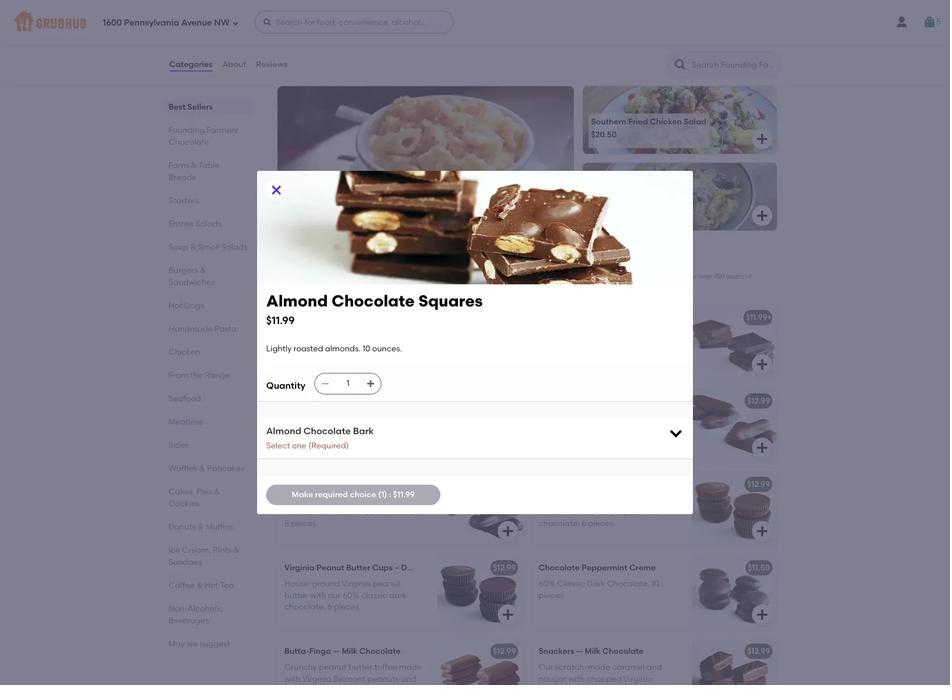 Task type: describe. For each thing, give the bounding box(es) containing it.
donuts
[[169, 522, 196, 532]]

butta-
[[284, 647, 309, 656]]

almond chocolate squares image
[[438, 306, 523, 379]]

founding for founding farmers chocolate
[[169, 125, 205, 135]]

pancakes
[[207, 464, 245, 473]]

waffles & pancakes tab
[[169, 463, 248, 475]]

6 for 60%
[[327, 602, 332, 612]]

cheese
[[311, 193, 341, 203]]

caramel cookie bar -- dark chocolate
[[284, 480, 436, 489]]

expertise
[[275, 283, 305, 291]]

cakes, pies & cookies tab
[[169, 486, 248, 510]]

coffee & hot tea tab
[[169, 580, 248, 592]]

classic inside 'house-ground virginia peanut butter with our 60% classic dark chocolate. 6 pieces.'
[[361, 591, 388, 600]]

simple
[[284, 412, 311, 422]]

the inside from the range tab
[[190, 371, 203, 380]]

10 inside 60% classic dark chocolate. 10 pieces.
[[652, 579, 660, 589]]

may
[[169, 639, 185, 649]]

our inside house-ground virginia peanut butter with our 40% classic milk chocolate. 6 pieces.
[[582, 507, 595, 517]]

years
[[726, 273, 744, 281]]

best for best sellers
[[169, 102, 186, 112]]

squares for almond chocolate squares
[[360, 313, 392, 323]]

– for dark
[[395, 563, 399, 573]]

caesar salad $13.50
[[591, 193, 645, 217]]

made inside our scratch-made caramel and nougat with chopped virgini
[[588, 663, 611, 672]]

with inside 'house-ground virginia peanut butter with our 60% classic dark chocolate. 6 pieces.'
[[310, 591, 326, 600]]

2 vertical spatial squares
[[376, 396, 408, 406]]

$11.50
[[748, 563, 770, 573]]

tea
[[220, 581, 234, 590]]

butta-finga -- milk chocolate
[[284, 647, 401, 656]]

decadent shortbread & caramel with our 40% classic milk chocolate. 8 pieces.
[[539, 412, 677, 445]]

ice cream, pints & sundaes tab
[[169, 544, 248, 568]]

peanut for dark
[[373, 579, 401, 589]]

the inside founding farmers chocolate artisan, house-crafted chocolate made with the american chocolatier legend - guittard (tm) - family-owned and operated with over 150 years of expertise and honorable sourcing. perfect melt, smooth & luscious, never waxy, no fillers, no artificial ingredients.
[[423, 273, 434, 281]]

$11.99 + for french crunch chocolate squares image
[[746, 313, 772, 323]]

milk inside house-ground virginia peanut butter with our 40% classic milk chocolate. 6 pieces.
[[644, 507, 659, 517]]

legend
[[509, 273, 532, 281]]

soup
[[169, 242, 188, 252]]

cakes, pies & cookies
[[169, 487, 220, 509]]

belmont
[[333, 674, 366, 684]]

0 vertical spatial and
[[635, 273, 649, 281]]

starters tab
[[169, 195, 248, 207]]

hot inside tab
[[204, 581, 218, 590]]

with inside house-ground virginia peanut butter with our 40% classic milk chocolate. 6 pieces.
[[564, 507, 581, 517]]

hot dogs
[[169, 301, 204, 311]]

simple & decadent. 10 ounces.
[[284, 412, 402, 422]]

bar for dark
[[350, 480, 364, 489]]

$12.99 for dark
[[493, 563, 516, 573]]

salad inside caesar salad $13.50
[[622, 193, 645, 203]]

grubhub
[[340, 66, 375, 76]]

& inside cakes, pies & cookies
[[214, 487, 220, 497]]

about
[[222, 60, 246, 69]]

lightly roasted almonds. 10 ounces.
[[266, 344, 402, 354]]

Input item quantity number field
[[336, 374, 361, 394]]

and inside our scratch-made caramel and nougat with chopped virgini
[[647, 663, 662, 672]]

ice
[[169, 546, 180, 555]]

founding for founding farmers chocolate artisan, house-crafted chocolate made with the american chocolatier legend - guittard (tm) - family-owned and operated with over 150 years of expertise and honorable sourcing. perfect melt, smooth & luscious, never waxy, no fillers, no artificial ingredients.
[[275, 257, 331, 271]]

60% classic dark chocolate. 10 pieces.
[[539, 579, 660, 600]]

peanut for milk
[[627, 496, 655, 506]]

& right the simple
[[313, 412, 319, 422]]

artificial
[[576, 283, 603, 291]]

scratch-
[[555, 663, 588, 672]]

chocolate. inside decadent shortbread & caramel with our 60% classic dark chocolate. 8 pieces.
[[383, 507, 424, 517]]

best sellers tab
[[169, 101, 248, 113]]

$11.99 inside "seven cheese macaroni $11.99"
[[286, 207, 308, 217]]

virginia peanut butter cups – dark chocolate image
[[438, 556, 523, 630]]

& right soup
[[190, 242, 196, 252]]

cookie for 40%
[[575, 396, 603, 406]]

ground for 40%
[[566, 496, 594, 506]]

almond chocolate squares button
[[278, 306, 523, 379]]

pieces. inside decadent shortbread & caramel with our 40% classic milk chocolate. 8 pieces.
[[545, 435, 573, 445]]

toffee
[[374, 663, 397, 672]]

roasted
[[294, 344, 323, 354]]

peanuts
[[368, 674, 399, 684]]

avenue
[[181, 17, 212, 28]]

squares for almond chocolate squares $11.99
[[418, 291, 483, 311]]

reviews button
[[256, 44, 288, 85]]

caramel inside our scratch-made caramel and nougat with chopped virgini
[[612, 663, 645, 672]]

dark for –
[[401, 563, 420, 573]]

& inside decadent shortbread & caramel with our 40% classic milk chocolate. 8 pieces.
[[624, 412, 630, 422]]

chocolate. inside decadent shortbread & caramel with our 40% classic milk chocolate. 8 pieces.
[[636, 424, 677, 434]]

farm & table breads tab
[[169, 160, 248, 183]]

sourcing.
[[357, 283, 387, 291]]

1 no from the left
[[536, 283, 544, 291]]

shortbread for 60%
[[325, 496, 368, 506]]

with inside our scratch-made caramel and nougat with chopped virgini
[[569, 674, 585, 684]]

decadent for 40%
[[539, 412, 577, 422]]

donuts & muffins
[[169, 522, 233, 532]]

pieces. inside decadent shortbread & caramel with our 60% classic dark chocolate. 8 pieces.
[[291, 519, 318, 529]]

categories button
[[169, 44, 213, 85]]

dark inside decadent shortbread & caramel with our 60% classic dark chocolate. 8 pieces.
[[364, 507, 381, 517]]

waffles & pancakes
[[169, 464, 245, 473]]

beverages
[[169, 616, 209, 626]]

house- for house-ground virginia peanut butter with our 40% classic milk chocolate. 6 pieces.
[[539, 496, 567, 506]]

caramel for dark
[[377, 496, 410, 506]]

burgers
[[169, 266, 198, 275]]

on
[[328, 66, 338, 76]]

sundaes
[[169, 558, 202, 567]]

hot dogs tab
[[169, 300, 248, 312]]

virginia peanut butter cups – dark chocolate
[[284, 563, 463, 573]]

ingredients.
[[605, 283, 643, 291]]

bark
[[353, 426, 374, 437]]

farmers for founding farmers chocolate artisan, house-crafted chocolate made with the american chocolatier legend - guittard (tm) - family-owned and operated with over 150 years of expertise and honorable sourcing. perfect melt, smooth & luscious, never waxy, no fillers, no artificial ingredients.
[[334, 257, 383, 271]]

60% inside 'house-ground virginia peanut butter with our 60% classic dark chocolate. 6 pieces.'
[[343, 591, 360, 600]]

house-ground virginia peanut butter with our 40% classic milk chocolate. 6 pieces.
[[539, 496, 659, 529]]

waffles
[[169, 464, 197, 473]]

reviews
[[256, 60, 288, 69]]

suggest
[[200, 639, 230, 649]]

5 button
[[923, 12, 941, 32]]

house-
[[302, 273, 325, 281]]

one
[[292, 441, 307, 451]]

peppermint
[[582, 563, 628, 573]]

$13.50
[[591, 207, 615, 217]]

1600 pennsylvania avenue nw
[[103, 17, 230, 28]]

categories
[[169, 60, 213, 69]]

breads
[[169, 173, 196, 182]]

pieces. inside house-ground virginia peanut butter with our 40% classic milk chocolate. 6 pieces.
[[588, 519, 615, 529]]

cookies
[[169, 499, 200, 509]]

peanut for virginia peanut butter cups – milk chocolate
[[571, 480, 599, 489]]

virginia up 'house-ground virginia peanut butter with our 60% classic dark chocolate. 6 pieces.'
[[284, 563, 315, 573]]

our inside decadent shortbread & caramel with our 40% classic milk chocolate. 8 pieces.
[[557, 424, 570, 434]]

virginia inside house-ground virginia peanut butter with our 40% classic milk chocolate. 6 pieces.
[[596, 496, 625, 506]]

almond for almond chocolate bark
[[266, 426, 301, 437]]

chocolate inside almond chocolate squares $11.99
[[332, 291, 415, 311]]

make required choice (1) : $11.99
[[292, 490, 415, 500]]

may we suggest tab
[[169, 638, 248, 650]]

chocolate peppermint creme
[[539, 563, 656, 573]]

our inside decadent shortbread & caramel with our 60% classic dark chocolate. 8 pieces.
[[302, 507, 315, 517]]

may we suggest
[[169, 639, 230, 649]]

chocolate inside button
[[317, 313, 358, 323]]

handmade
[[169, 324, 213, 334]]

nothing but chocolate squares
[[284, 396, 408, 406]]

& inside ice cream, pints & sundaes
[[233, 546, 239, 555]]

butter for house-ground virginia peanut butter with our 40% classic milk chocolate. 6 pieces.
[[539, 507, 563, 517]]

& inside farm & table breads
[[191, 161, 197, 170]]

butta-finga -- milk chocolate image
[[438, 639, 523, 685]]

fillers,
[[546, 283, 564, 291]]

we
[[187, 639, 198, 649]]

butter for milk
[[601, 480, 625, 489]]

cakes,
[[169, 487, 195, 497]]

salads inside soup & small salads tab
[[221, 242, 247, 252]]

chocolate
[[351, 273, 385, 281]]

operated
[[650, 273, 681, 281]]

milk inside decadent shortbread & caramel with our 40% classic milk chocolate. 8 pieces.
[[618, 424, 634, 434]]

ground for 60%
[[312, 579, 340, 589]]

caramel cookie bar -- milk chocolate
[[539, 396, 688, 406]]

select
[[266, 441, 290, 451]]

almond for almond chocolate squares
[[266, 291, 328, 311]]

classic inside decadent shortbread & caramel with our 60% classic dark chocolate. 8 pieces.
[[336, 507, 362, 517]]

chicken tab
[[169, 346, 248, 358]]

fried
[[628, 117, 648, 126]]

owned
[[611, 273, 634, 281]]

10 for almonds.
[[363, 344, 370, 354]]

:
[[389, 490, 391, 500]]

coffee
[[169, 581, 195, 590]]

classic inside house-ground virginia peanut butter with our 40% classic milk chocolate. 6 pieces.
[[616, 507, 642, 517]]

virginia inside 'house-ground virginia peanut butter with our 60% classic dark chocolate. 6 pieces.'
[[342, 579, 371, 589]]

our inside 'house-ground virginia peanut butter with our 60% classic dark chocolate. 6 pieces.'
[[328, 591, 341, 600]]

american
[[435, 273, 468, 281]]

decadent shortbread & caramel with our 60% classic dark chocolate. 8 pieces.
[[284, 496, 424, 529]]

chocolate. inside 'house-ground virginia peanut butter with our 60% classic dark chocolate. 6 pieces.'
[[284, 602, 325, 612]]

$11.99 + for 'nothing but chocolate squares' image
[[492, 396, 518, 406]]

handmade pasta
[[169, 324, 237, 334]]

chocolate. inside house-ground virginia peanut butter with our 40% classic milk chocolate. 6 pieces.
[[539, 519, 580, 529]]

meatless
[[169, 417, 203, 427]]

starters
[[169, 196, 199, 206]]

burgers & sandwiches
[[169, 266, 215, 287]]

donuts & muffins tab
[[169, 521, 248, 533]]

dark inside 60% classic dark chocolate. 10 pieces.
[[587, 579, 605, 589]]



Task type: locate. For each thing, give the bounding box(es) containing it.
1 vertical spatial farmers
[[334, 257, 383, 271]]

squares
[[418, 291, 483, 311], [360, 313, 392, 323], [376, 396, 408, 406]]

1 vertical spatial 40%
[[597, 507, 614, 517]]

best inside best sellers most ordered on grubhub
[[275, 51, 302, 65]]

salads
[[195, 219, 221, 229], [221, 242, 247, 252]]

1 vertical spatial caramel
[[284, 480, 319, 489]]

chocolate peppermint creme image
[[692, 556, 777, 630]]

house- for house-ground virginia peanut butter with our 60% classic dark chocolate. 6 pieces.
[[284, 579, 312, 589]]

butter inside 'house-ground virginia peanut butter with our 60% classic dark chocolate. 6 pieces.'
[[284, 591, 308, 600]]

1 horizontal spatial house-
[[539, 496, 567, 506]]

1 horizontal spatial farmers
[[334, 257, 383, 271]]

caramel for milk
[[632, 412, 664, 422]]

virginia inside crunchy peanut butter toffee made with virginia belmont peanuts an
[[302, 674, 332, 684]]

0 horizontal spatial +
[[513, 396, 518, 406]]

almond chocolate squares
[[284, 313, 392, 323]]

ground down virginia peanut butter cups – dark chocolate
[[312, 579, 340, 589]]

butter inside house-ground virginia peanut butter with our 40% classic milk chocolate. 6 pieces.
[[539, 507, 563, 517]]

0 horizontal spatial milk
[[618, 424, 634, 434]]

founding farmers chocolate tab
[[169, 124, 248, 148]]

required
[[315, 490, 348, 500]]

2 vertical spatial and
[[647, 663, 662, 672]]

8 inside decadent shortbread & caramel with our 60% classic dark chocolate. 8 pieces.
[[284, 519, 289, 529]]

almonds.
[[325, 344, 361, 354]]

alcoholic
[[188, 604, 223, 614]]

0 horizontal spatial 60%
[[317, 507, 334, 517]]

10 for decadent.
[[362, 412, 370, 422]]

+ for 'nothing but chocolate squares' image
[[513, 396, 518, 406]]

sellers inside tab
[[188, 102, 213, 112]]

2 vertical spatial peanut
[[319, 663, 347, 672]]

virginia down virginia peanut butter cups – dark chocolate
[[342, 579, 371, 589]]

1 horizontal spatial founding
[[275, 257, 331, 271]]

10 up the bark
[[362, 412, 370, 422]]

& inside 'burgers & sandwiches'
[[200, 266, 206, 275]]

& inside founding farmers chocolate artisan, house-crafted chocolate made with the american chocolatier legend - guittard (tm) - family-owned and operated with over 150 years of expertise and honorable sourcing. perfect melt, smooth & luscious, never waxy, no fillers, no artificial ingredients.
[[459, 283, 464, 291]]

house- inside house-ground virginia peanut butter with our 40% classic milk chocolate. 6 pieces.
[[539, 496, 567, 506]]

seven cheese macaroni $11.99
[[286, 193, 380, 217]]

sides tab
[[169, 439, 248, 451]]

butter up 'house-ground virginia peanut butter with our 60% classic dark chocolate. 6 pieces.'
[[346, 563, 370, 573]]

made right toffee at left bottom
[[399, 663, 422, 672]]

almond inside almond chocolate squares $11.99
[[266, 291, 328, 311]]

0 vertical spatial caramel
[[632, 412, 664, 422]]

virginia peanut butter cups – milk chocolate image
[[692, 472, 777, 546]]

burgers & sandwiches tab
[[169, 265, 248, 288]]

almond inside almond chocolate bark select one (required)
[[266, 426, 301, 437]]

1 horizontal spatial dark
[[389, 591, 407, 600]]

made inside crunchy peanut butter toffee made with virginia belmont peanuts an
[[399, 663, 422, 672]]

butter
[[539, 507, 563, 517], [284, 591, 308, 600], [349, 663, 373, 672]]

cups for milk
[[627, 480, 647, 489]]

crafted
[[325, 273, 349, 281]]

founding up house-
[[275, 257, 331, 271]]

peanut
[[571, 480, 599, 489], [317, 563, 344, 573]]

and
[[635, 273, 649, 281], [307, 283, 320, 291], [647, 663, 662, 672]]

southern
[[591, 117, 627, 126]]

1 vertical spatial shortbread
[[325, 496, 368, 506]]

1 vertical spatial the
[[190, 371, 203, 380]]

0 vertical spatial farmers
[[207, 125, 238, 135]]

60% inside decadent shortbread & caramel with our 60% classic dark chocolate. 8 pieces.
[[317, 507, 334, 517]]

8 for decadent shortbread & caramel with our 40% classic milk chocolate. 8 pieces.
[[539, 435, 543, 445]]

0 vertical spatial milk
[[618, 424, 634, 434]]

founding inside founding farmers chocolate artisan, house-crafted chocolate made with the american chocolatier legend - guittard (tm) - family-owned and operated with over 150 years of expertise and honorable sourcing. perfect melt, smooth & luscious, never waxy, no fillers, no artificial ingredients.
[[275, 257, 331, 271]]

1 horizontal spatial 60%
[[343, 591, 360, 600]]

2 horizontal spatial peanut
[[627, 496, 655, 506]]

0 vertical spatial cookie
[[575, 396, 603, 406]]

almond inside button
[[284, 313, 315, 323]]

about button
[[222, 44, 247, 85]]

salads up soup & small salads tab
[[195, 219, 221, 229]]

nw
[[214, 17, 230, 28]]

0 horizontal spatial peanut
[[317, 563, 344, 573]]

40% down virginia peanut butter cups – milk chocolate
[[597, 507, 614, 517]]

entrée salads tab
[[169, 218, 248, 230]]

our scratch-made caramel and nougat with chopped virgini
[[539, 663, 665, 685]]

& inside tab
[[197, 581, 203, 590]]

60% down required
[[317, 507, 334, 517]]

classic down virginia peanut butter cups – dark chocolate
[[361, 591, 388, 600]]

chicken right fried at the right of the page
[[650, 117, 682, 126]]

butter up house-ground virginia peanut butter with our 40% classic milk chocolate. 6 pieces.
[[601, 480, 625, 489]]

40% inside house-ground virginia peanut butter with our 40% classic milk chocolate. 6 pieces.
[[597, 507, 614, 517]]

chopped
[[587, 674, 622, 684]]

handmade pasta tab
[[169, 323, 248, 335]]

0 horizontal spatial the
[[190, 371, 203, 380]]

60% down virginia peanut butter cups – dark chocolate
[[343, 591, 360, 600]]

butter for dark
[[346, 563, 370, 573]]

chocolate inside almond chocolate bark select one (required)
[[304, 426, 351, 437]]

house- inside 'house-ground virginia peanut butter with our 60% classic dark chocolate. 6 pieces.'
[[284, 579, 312, 589]]

classic down virginia peanut butter cups – milk chocolate
[[616, 507, 642, 517]]

best sellers
[[169, 102, 213, 112]]

snackers -- milk chocolate image
[[692, 639, 777, 685]]

1 vertical spatial sellers
[[188, 102, 213, 112]]

ounces. up the bark
[[372, 412, 402, 422]]

farm & table breads
[[169, 161, 220, 182]]

0 vertical spatial 60%
[[317, 507, 334, 517]]

0 horizontal spatial sellers
[[188, 102, 213, 112]]

& right farm
[[191, 161, 197, 170]]

60% left classic
[[539, 579, 556, 589]]

made inside founding farmers chocolate artisan, house-crafted chocolate made with the american chocolatier legend - guittard (tm) - family-owned and operated with over 150 years of expertise and honorable sourcing. perfect melt, smooth & luscious, never waxy, no fillers, no artificial ingredients.
[[386, 273, 406, 281]]

sellers up on
[[304, 51, 344, 65]]

peanut down virginia peanut butter cups – milk chocolate
[[627, 496, 655, 506]]

2 no from the left
[[566, 283, 574, 291]]

8
[[539, 435, 543, 445], [284, 519, 289, 529]]

seafood tab
[[169, 393, 248, 405]]

cups up house-ground virginia peanut butter with our 40% classic milk chocolate. 6 pieces.
[[627, 480, 647, 489]]

1 vertical spatial best
[[169, 102, 186, 112]]

& right pints
[[233, 546, 239, 555]]

1 vertical spatial ground
[[312, 579, 340, 589]]

salad inside southern fried chicken salad $20.50
[[684, 117, 707, 126]]

most
[[275, 66, 294, 76]]

search icon image
[[674, 58, 688, 72]]

$11.99
[[286, 207, 308, 217], [746, 313, 768, 323], [266, 314, 295, 327], [492, 396, 513, 406], [393, 490, 415, 500]]

2 vertical spatial butter
[[349, 663, 373, 672]]

caramel inside decadent shortbread & caramel with our 40% classic milk chocolate. 8 pieces.
[[632, 412, 664, 422]]

non-alcoholic beverages tab
[[169, 603, 248, 627]]

ounces. for lightly roasted almonds. 10 ounces.
[[372, 344, 402, 354]]

ground down virginia peanut butter cups – milk chocolate
[[566, 496, 594, 506]]

over
[[698, 273, 712, 281]]

& inside decadent shortbread & caramel with our 60% classic dark chocolate. 8 pieces.
[[370, 496, 376, 506]]

1 horizontal spatial 8
[[539, 435, 543, 445]]

1 horizontal spatial –
[[649, 480, 654, 489]]

0 horizontal spatial cups
[[372, 563, 393, 573]]

sellers for best sellers most ordered on grubhub
[[304, 51, 344, 65]]

1 horizontal spatial best
[[275, 51, 302, 65]]

0 horizontal spatial hot
[[169, 301, 183, 311]]

artisan,
[[275, 273, 301, 281]]

sellers for best sellers
[[188, 102, 213, 112]]

creme
[[630, 563, 656, 573]]

1 horizontal spatial caramel
[[539, 396, 573, 406]]

meatless tab
[[169, 416, 248, 428]]

40% inside decadent shortbread & caramel with our 40% classic milk chocolate. 8 pieces.
[[571, 424, 588, 434]]

150
[[714, 273, 725, 281]]

seven
[[286, 193, 309, 203]]

(required)
[[309, 441, 349, 451]]

with inside decadent shortbread & caramel with our 60% classic dark chocolate. 8 pieces.
[[284, 507, 301, 517]]

farmers
[[207, 125, 238, 135], [334, 257, 383, 271]]

1 vertical spatial house-
[[284, 579, 312, 589]]

almond down expertise
[[266, 291, 328, 311]]

1 horizontal spatial cups
[[627, 480, 647, 489]]

0 vertical spatial –
[[649, 480, 654, 489]]

(1)
[[378, 490, 387, 500]]

svg image inside main navigation navigation
[[263, 18, 272, 27]]

cookie
[[575, 396, 603, 406], [321, 480, 348, 489]]

chocolate.
[[636, 424, 677, 434], [383, 507, 424, 517], [539, 519, 580, 529], [284, 602, 325, 612]]

6 inside house-ground virginia peanut butter with our 40% classic milk chocolate. 6 pieces.
[[582, 519, 586, 529]]

lightly
[[266, 344, 292, 354]]

& up sandwiches
[[200, 266, 206, 275]]

finga
[[309, 647, 331, 656]]

honorable
[[322, 283, 356, 291]]

salad
[[684, 117, 707, 126], [622, 193, 645, 203]]

pasta
[[215, 324, 237, 334]]

0 horizontal spatial best
[[169, 102, 186, 112]]

1 horizontal spatial milk
[[644, 507, 659, 517]]

pieces. inside 60% classic dark chocolate. 10 pieces.
[[539, 591, 566, 600]]

made up perfect at the top left
[[386, 273, 406, 281]]

1 vertical spatial and
[[307, 283, 320, 291]]

peanut up 'house-ground virginia peanut butter with our 60% classic dark chocolate. 6 pieces.'
[[317, 563, 344, 573]]

ground inside 'house-ground virginia peanut butter with our 60% classic dark chocolate. 6 pieces.'
[[312, 579, 340, 589]]

perfect
[[389, 283, 413, 291]]

classic inside decadent shortbread & caramel with our 40% classic milk chocolate. 8 pieces.
[[590, 424, 616, 434]]

chocolatier
[[469, 273, 507, 281]]

nothing
[[284, 396, 316, 406]]

salads inside entrée salads tab
[[195, 219, 221, 229]]

peanut inside house-ground virginia peanut butter with our 40% classic milk chocolate. 6 pieces.
[[627, 496, 655, 506]]

1 vertical spatial almond
[[284, 313, 315, 323]]

0 vertical spatial shortbread
[[579, 412, 622, 422]]

pints
[[213, 546, 232, 555]]

& right donuts
[[198, 522, 204, 532]]

0 horizontal spatial caramel
[[284, 480, 319, 489]]

0 horizontal spatial butter
[[346, 563, 370, 573]]

0 horizontal spatial farmers
[[207, 125, 238, 135]]

0 horizontal spatial chicken
[[169, 347, 200, 357]]

chicken inside southern fried chicken salad $20.50
[[650, 117, 682, 126]]

sellers inside best sellers most ordered on grubhub
[[304, 51, 344, 65]]

squares down smooth
[[418, 291, 483, 311]]

pieces. inside 'house-ground virginia peanut butter with our 60% classic dark chocolate. 6 pieces.'
[[334, 602, 361, 612]]

melt,
[[414, 283, 431, 291]]

Search Founding Farmers DC search field
[[691, 60, 778, 70]]

virginia peanut butter cups – milk chocolate
[[539, 480, 714, 489]]

made up chopped at right bottom
[[588, 663, 611, 672]]

from the range tab
[[169, 370, 248, 382]]

butter for house-ground virginia peanut butter with our 60% classic dark chocolate. 6 pieces.
[[284, 591, 308, 600]]

1 vertical spatial salads
[[221, 242, 247, 252]]

bar up make required choice (1) : $11.99
[[350, 480, 364, 489]]

1 horizontal spatial 40%
[[597, 507, 614, 517]]

$12.99
[[747, 396, 770, 406], [747, 480, 770, 489], [493, 563, 516, 573], [493, 647, 516, 656], [747, 647, 770, 656]]

chocolate inside 'founding farmers chocolate'
[[169, 137, 209, 147]]

0 horizontal spatial house-
[[284, 579, 312, 589]]

0 vertical spatial decadent
[[539, 412, 577, 422]]

$12.99 for milk
[[747, 480, 770, 489]]

soup & small salads
[[169, 242, 247, 252]]

2 horizontal spatial butter
[[539, 507, 563, 517]]

caramel inside decadent shortbread & caramel with our 60% classic dark chocolate. 8 pieces.
[[377, 496, 410, 506]]

almond chocolate bark select one (required)
[[266, 426, 374, 451]]

svg image
[[923, 15, 937, 29], [232, 20, 239, 26], [756, 132, 769, 146], [552, 209, 566, 223], [501, 358, 515, 371], [366, 379, 375, 388], [756, 441, 769, 455], [501, 525, 515, 538], [756, 525, 769, 538], [756, 608, 769, 622]]

–
[[649, 480, 654, 489], [395, 563, 399, 573]]

best sellers most ordered on grubhub
[[275, 51, 375, 76]]

1 vertical spatial 6
[[327, 602, 332, 612]]

caramel cookie bar -- milk chocolate image
[[692, 389, 777, 463]]

0 horizontal spatial dark
[[364, 507, 381, 517]]

bar for milk
[[605, 396, 618, 406]]

1 horizontal spatial 6
[[582, 519, 586, 529]]

1 horizontal spatial cookie
[[575, 396, 603, 406]]

nothing but chocolate squares image
[[438, 389, 523, 463]]

farmers down best sellers tab
[[207, 125, 238, 135]]

bar
[[605, 396, 618, 406], [350, 480, 364, 489]]

+
[[768, 313, 772, 323], [513, 396, 518, 406]]

farmers inside 'founding farmers chocolate'
[[207, 125, 238, 135]]

dark down choice
[[364, 507, 381, 517]]

muffins
[[206, 522, 233, 532]]

1 horizontal spatial $11.99 +
[[746, 313, 772, 323]]

1 vertical spatial butter
[[284, 591, 308, 600]]

1 vertical spatial butter
[[346, 563, 370, 573]]

ounces. down almond chocolate squares $11.99
[[372, 344, 402, 354]]

peanut down virginia peanut butter cups – dark chocolate
[[373, 579, 401, 589]]

1 horizontal spatial butter
[[601, 480, 625, 489]]

the up 'melt,'
[[423, 273, 434, 281]]

caramel right choice
[[377, 496, 410, 506]]

virginia down virginia peanut butter cups – milk chocolate
[[596, 496, 625, 506]]

peanut
[[627, 496, 655, 506], [373, 579, 401, 589], [319, 663, 347, 672]]

squares up simple & decadent. 10 ounces.
[[376, 396, 408, 406]]

family-
[[588, 273, 611, 281]]

0 vertical spatial butter
[[601, 480, 625, 489]]

0 vertical spatial 6
[[582, 519, 586, 529]]

cups
[[627, 480, 647, 489], [372, 563, 393, 573]]

8 for decadent shortbread & caramel with our 60% classic dark chocolate. 8 pieces.
[[284, 519, 289, 529]]

2 vertical spatial caramel
[[612, 663, 645, 672]]

chocolate inside founding farmers chocolate artisan, house-crafted chocolate made with the american chocolatier legend - guittard (tm) - family-owned and operated with over 150 years of expertise and honorable sourcing. perfect melt, smooth & luscious, never waxy, no fillers, no artificial ingredients.
[[386, 257, 449, 271]]

shortbread inside decadent shortbread & caramel with our 60% classic dark chocolate. 8 pieces.
[[325, 496, 368, 506]]

crunchy
[[284, 663, 317, 672]]

0 horizontal spatial peanut
[[319, 663, 347, 672]]

ounces.
[[372, 344, 402, 354], [372, 412, 402, 422]]

peanut inside 'house-ground virginia peanut butter with our 60% classic dark chocolate. 6 pieces.'
[[373, 579, 401, 589]]

0 vertical spatial ground
[[566, 496, 594, 506]]

$20.50
[[591, 130, 617, 140]]

the
[[423, 273, 434, 281], [190, 371, 203, 380]]

hot inside tab
[[169, 301, 183, 311]]

& down caramel cookie bar -- milk chocolate
[[624, 412, 630, 422]]

farm
[[169, 161, 189, 170]]

0 horizontal spatial –
[[395, 563, 399, 573]]

dark down virginia peanut butter cups – dark chocolate
[[389, 591, 407, 600]]

hot left tea
[[204, 581, 218, 590]]

0 horizontal spatial decadent
[[284, 496, 323, 506]]

40% down caramel cookie bar -- milk chocolate
[[571, 424, 588, 434]]

$12.99 for chocolate.
[[747, 396, 770, 406]]

0 vertical spatial squares
[[418, 291, 483, 311]]

6 up chocolate peppermint creme
[[582, 519, 586, 529]]

1 horizontal spatial the
[[423, 273, 434, 281]]

cups for dark
[[372, 563, 393, 573]]

squares down the sourcing.
[[360, 313, 392, 323]]

1 vertical spatial dark
[[401, 563, 420, 573]]

decadent inside decadent shortbread & caramel with our 40% classic milk chocolate. 8 pieces.
[[539, 412, 577, 422]]

sandwiches
[[169, 278, 215, 287]]

farmers inside founding farmers chocolate artisan, house-crafted chocolate made with the american chocolatier legend - guittard (tm) - family-owned and operated with over 150 years of expertise and honorable sourcing. perfect melt, smooth & luscious, never waxy, no fillers, no artificial ingredients.
[[334, 257, 383, 271]]

10 right almonds.
[[363, 344, 370, 354]]

salads right small
[[221, 242, 247, 252]]

$11.99 inside almond chocolate squares $11.99
[[266, 314, 295, 327]]

classic down make required choice (1) : $11.99
[[336, 507, 362, 517]]

ounces. for simple & decadent. 10 ounces.
[[372, 412, 402, 422]]

house-
[[539, 496, 567, 506], [284, 579, 312, 589]]

cookie up required
[[321, 480, 348, 489]]

squares inside button
[[360, 313, 392, 323]]

svg image
[[263, 18, 272, 27], [270, 183, 283, 197], [756, 209, 769, 223], [756, 358, 769, 371], [321, 379, 330, 388], [668, 425, 684, 441], [501, 608, 515, 622]]

6
[[582, 519, 586, 529], [327, 602, 332, 612]]

shortbread down caramel cookie bar -- dark chocolate
[[325, 496, 368, 506]]

0 vertical spatial peanut
[[627, 496, 655, 506]]

0 vertical spatial sellers
[[304, 51, 344, 65]]

& left the (1)
[[370, 496, 376, 506]]

& right coffee
[[197, 581, 203, 590]]

dark for -
[[374, 480, 393, 489]]

caramel cookie bar -- dark chocolate image
[[438, 472, 523, 546]]

& right waffles
[[199, 464, 205, 473]]

chocolate.
[[607, 579, 650, 589]]

squares inside almond chocolate squares $11.99
[[418, 291, 483, 311]]

1 horizontal spatial sellers
[[304, 51, 344, 65]]

& right pies
[[214, 487, 220, 497]]

founding down best sellers
[[169, 125, 205, 135]]

0 horizontal spatial founding
[[169, 125, 205, 135]]

peanut up house-ground virginia peanut butter with our 40% classic milk chocolate. 6 pieces.
[[571, 480, 599, 489]]

0 horizontal spatial $11.99 +
[[492, 396, 518, 406]]

0 vertical spatial peanut
[[571, 480, 599, 489]]

milk down caramel cookie bar -- milk chocolate
[[618, 424, 634, 434]]

best for best sellers most ordered on grubhub
[[275, 51, 302, 65]]

caramel for caramel cookie bar -- milk chocolate
[[539, 396, 573, 406]]

decadent.
[[320, 412, 360, 422]]

caramel up chopped at right bottom
[[612, 663, 645, 672]]

ordered
[[296, 66, 327, 76]]

1 vertical spatial $11.99 +
[[492, 396, 518, 406]]

almond up select
[[266, 426, 301, 437]]

no right waxy,
[[536, 283, 544, 291]]

ground inside house-ground virginia peanut butter with our 40% classic milk chocolate. 6 pieces.
[[566, 496, 594, 506]]

decadent for 60%
[[284, 496, 323, 506]]

+ for french crunch chocolate squares image
[[768, 313, 772, 323]]

founding inside 'founding farmers chocolate'
[[169, 125, 205, 135]]

best up 'founding farmers chocolate'
[[169, 102, 186, 112]]

0 vertical spatial the
[[423, 273, 434, 281]]

1 vertical spatial caramel
[[377, 496, 410, 506]]

1 vertical spatial cookie
[[321, 480, 348, 489]]

0 horizontal spatial butter
[[284, 591, 308, 600]]

hot left dogs
[[169, 301, 183, 311]]

entrée
[[169, 219, 194, 229]]

0 vertical spatial founding
[[169, 125, 205, 135]]

butter
[[601, 480, 625, 489], [346, 563, 370, 573]]

0 horizontal spatial dark
[[374, 480, 393, 489]]

best up most
[[275, 51, 302, 65]]

chocolate
[[169, 137, 209, 147], [386, 257, 449, 271], [332, 291, 415, 311], [317, 313, 358, 323], [333, 396, 374, 406], [646, 396, 688, 406], [304, 426, 351, 437], [395, 480, 436, 489], [673, 480, 714, 489], [422, 563, 463, 573], [539, 563, 580, 573], [360, 647, 401, 656], [603, 647, 644, 656]]

0 horizontal spatial no
[[536, 283, 544, 291]]

farmers up chocolate
[[334, 257, 383, 271]]

0 horizontal spatial 6
[[327, 602, 332, 612]]

decadent inside decadent shortbread & caramel with our 60% classic dark chocolate. 8 pieces.
[[284, 496, 323, 506]]

chicken up from
[[169, 347, 200, 357]]

shortbread down caramel cookie bar -- milk chocolate
[[579, 412, 622, 422]]

classic down caramel cookie bar -- milk chocolate
[[590, 424, 616, 434]]

6 up finga at left bottom
[[327, 602, 332, 612]]

peanut inside crunchy peanut butter toffee made with virginia belmont peanuts an
[[319, 663, 347, 672]]

0 vertical spatial chicken
[[650, 117, 682, 126]]

0 vertical spatial dark
[[364, 507, 381, 517]]

1 horizontal spatial no
[[566, 283, 574, 291]]

caramel down caramel cookie bar -- milk chocolate
[[632, 412, 664, 422]]

milk
[[618, 424, 634, 434], [644, 507, 659, 517]]

dark inside 'house-ground virginia peanut butter with our 60% classic dark chocolate. 6 pieces.'
[[389, 591, 407, 600]]

& down american
[[459, 283, 464, 291]]

southern fried chicken salad $20.50
[[591, 117, 707, 140]]

6 inside 'house-ground virginia peanut butter with our 60% classic dark chocolate. 6 pieces.'
[[327, 602, 332, 612]]

main navigation navigation
[[0, 0, 950, 44]]

0 vertical spatial 8
[[539, 435, 543, 445]]

60% inside 60% classic dark chocolate. 10 pieces.
[[539, 579, 556, 589]]

6 for 40%
[[582, 519, 586, 529]]

1 vertical spatial hot
[[204, 581, 218, 590]]

with inside crunchy peanut butter toffee made with virginia belmont peanuts an
[[284, 674, 301, 684]]

&
[[191, 161, 197, 170], [190, 242, 196, 252], [200, 266, 206, 275], [459, 283, 464, 291], [313, 412, 319, 422], [624, 412, 630, 422], [199, 464, 205, 473], [214, 487, 220, 497], [370, 496, 376, 506], [198, 522, 204, 532], [233, 546, 239, 555], [197, 581, 203, 590]]

1 vertical spatial peanut
[[317, 563, 344, 573]]

chicken inside "tab"
[[169, 347, 200, 357]]

butter inside crunchy peanut butter toffee made with virginia belmont peanuts an
[[349, 663, 373, 672]]

founding farmers chocolate
[[169, 125, 238, 147]]

cups up 'house-ground virginia peanut butter with our 60% classic dark chocolate. 6 pieces.'
[[372, 563, 393, 573]]

(tm)
[[567, 273, 582, 281]]

8 inside decadent shortbread & caramel with our 40% classic milk chocolate. 8 pieces.
[[539, 435, 543, 445]]

the right from
[[190, 371, 203, 380]]

coffee & hot tea
[[169, 581, 234, 590]]

2 vertical spatial dark
[[587, 579, 605, 589]]

decadent
[[539, 412, 577, 422], [284, 496, 323, 506]]

virginia up house-ground virginia peanut butter with our 40% classic milk chocolate. 6 pieces.
[[539, 480, 569, 489]]

1 vertical spatial –
[[395, 563, 399, 573]]

shortbread for 40%
[[579, 412, 622, 422]]

almond up 'roasted'
[[284, 313, 315, 323]]

peanut for virginia peanut butter cups – dark chocolate
[[317, 563, 344, 573]]

quantity
[[266, 380, 306, 391]]

milk
[[629, 396, 645, 406], [656, 480, 671, 489], [342, 647, 358, 656], [585, 647, 601, 656]]

1 vertical spatial milk
[[644, 507, 659, 517]]

smooth
[[433, 283, 458, 291]]

– for milk
[[649, 480, 654, 489]]

farmers for founding farmers chocolate
[[207, 125, 238, 135]]

2 horizontal spatial dark
[[587, 579, 605, 589]]

1 horizontal spatial peanut
[[373, 579, 401, 589]]

crunchy peanut butter toffee made with virginia belmont peanuts an
[[284, 663, 422, 685]]

with inside decadent shortbread & caramel with our 40% classic milk chocolate. 8 pieces.
[[539, 424, 555, 434]]

caramel for caramel cookie bar -- dark chocolate
[[284, 480, 319, 489]]

cookie for 60%
[[321, 480, 348, 489]]

non-
[[169, 604, 188, 614]]

peanut down the butta-finga -- milk chocolate
[[319, 663, 347, 672]]

1 horizontal spatial shortbread
[[579, 412, 622, 422]]

french crunch chocolate squares image
[[692, 306, 777, 379]]

0 vertical spatial +
[[768, 313, 772, 323]]

10 down creme on the bottom right
[[652, 579, 660, 589]]

bar up decadent shortbread & caramel with our 40% classic milk chocolate. 8 pieces.
[[605, 396, 618, 406]]

no down (tm) at the right of page
[[566, 283, 574, 291]]

milk down virginia peanut butter cups – milk chocolate
[[644, 507, 659, 517]]

best inside tab
[[169, 102, 186, 112]]

macaroni
[[343, 193, 380, 203]]

0 vertical spatial best
[[275, 51, 302, 65]]

svg image inside 5 button
[[923, 15, 937, 29]]

sellers up 'founding farmers chocolate'
[[188, 102, 213, 112]]

cookie up decadent shortbread & caramel with our 40% classic milk chocolate. 8 pieces.
[[575, 396, 603, 406]]

0 horizontal spatial cookie
[[321, 480, 348, 489]]

soup & small salads tab
[[169, 241, 248, 253]]

virginia down crunchy
[[302, 674, 332, 684]]

shortbread inside decadent shortbread & caramel with our 40% classic milk chocolate. 8 pieces.
[[579, 412, 622, 422]]



Task type: vqa. For each thing, say whether or not it's contained in the screenshot.
right Logan
no



